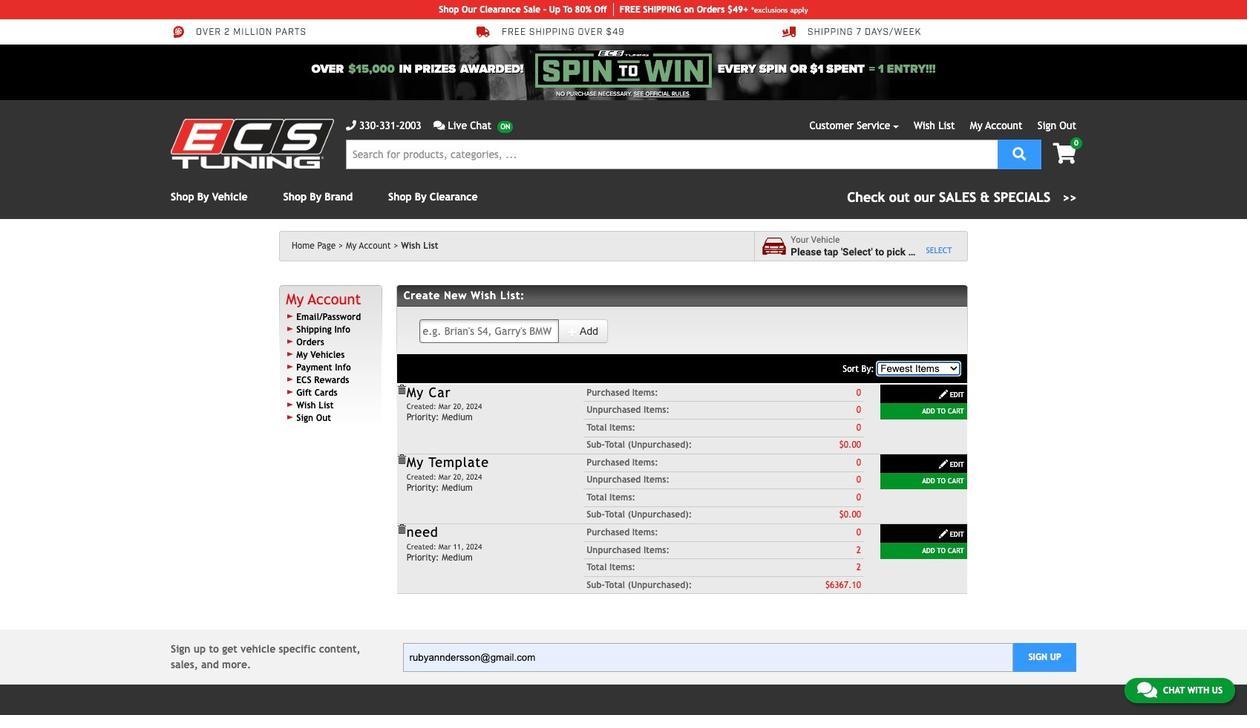 Task type: locate. For each thing, give the bounding box(es) containing it.
phone image
[[346, 120, 357, 131]]

e.g. Brian's S4, Garry's BMW E92...etc text field
[[419, 319, 559, 343]]

0 vertical spatial delete image
[[396, 455, 407, 465]]

1 vertical spatial white image
[[939, 459, 949, 469]]

delete image
[[396, 455, 407, 465], [396, 525, 407, 535]]

1 vertical spatial white image
[[939, 529, 949, 539]]

1 vertical spatial delete image
[[396, 525, 407, 535]]

1 white image from the top
[[939, 389, 949, 400]]

0 vertical spatial white image
[[939, 389, 949, 400]]

1 horizontal spatial comments image
[[1138, 681, 1158, 699]]

1 delete image from the top
[[396, 455, 407, 465]]

ecs tuning 'spin to win' contest logo image
[[535, 51, 712, 88]]

0 horizontal spatial white image
[[567, 327, 578, 337]]

white image for delete icon
[[939, 389, 949, 400]]

1 vertical spatial comments image
[[1138, 681, 1158, 699]]

comments image
[[434, 120, 445, 131], [1138, 681, 1158, 699]]

white image
[[567, 327, 578, 337], [939, 459, 949, 469]]

2 delete image from the top
[[396, 525, 407, 535]]

white image
[[939, 389, 949, 400], [939, 529, 949, 539]]

1 horizontal spatial white image
[[939, 459, 949, 469]]

0 vertical spatial comments image
[[434, 120, 445, 131]]

Email email field
[[403, 643, 1014, 672]]

0 horizontal spatial comments image
[[434, 120, 445, 131]]

ecs tuning image
[[171, 119, 334, 169]]

2 white image from the top
[[939, 529, 949, 539]]



Task type: vqa. For each thing, say whether or not it's contained in the screenshot.
the rightmost 'List'
no



Task type: describe. For each thing, give the bounding box(es) containing it.
shopping cart image
[[1054, 143, 1077, 164]]

search image
[[1013, 147, 1027, 160]]

delete image
[[396, 385, 407, 395]]

white image for 1st delete image from the bottom of the page
[[939, 529, 949, 539]]

Search text field
[[346, 140, 998, 169]]

0 vertical spatial white image
[[567, 327, 578, 337]]



